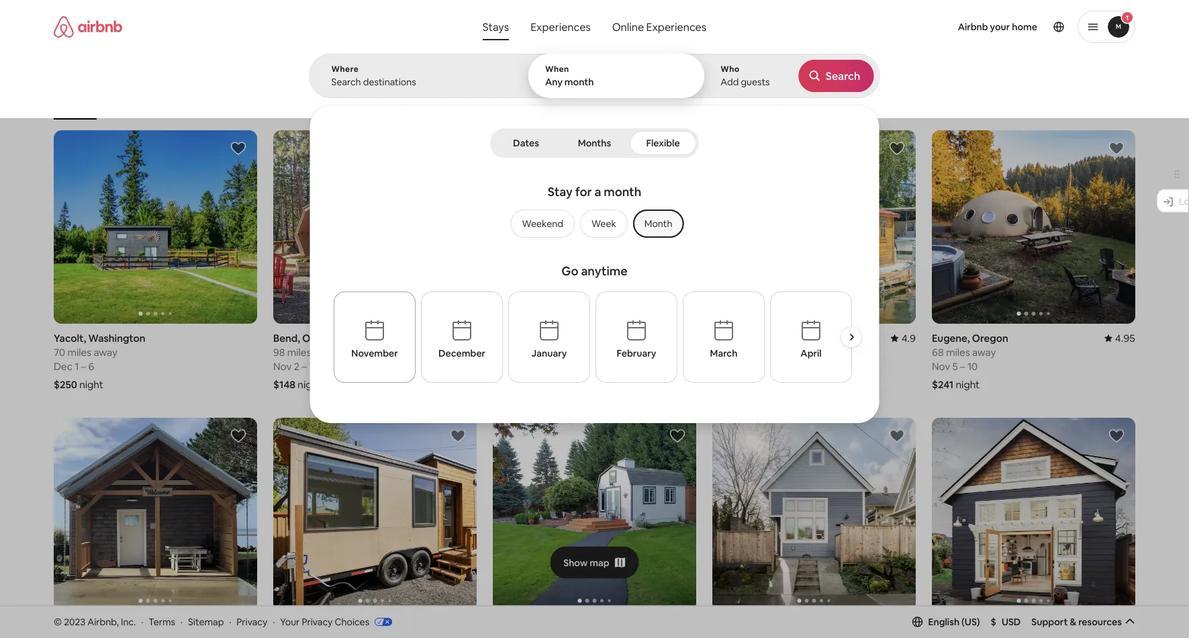 Task type: vqa. For each thing, say whether or not it's contained in the screenshot.
6 at the left bottom of the page
yes



Task type: describe. For each thing, give the bounding box(es) containing it.
group inside stay for a month 'group'
[[506, 210, 684, 238]]

usd
[[1002, 616, 1022, 628]]

night for 10
[[956, 378, 980, 391]]

when any month
[[546, 64, 594, 88]]

15
[[733, 360, 743, 373]]

nov for 68
[[933, 360, 951, 373]]

10
[[968, 360, 978, 373]]

$
[[991, 616, 997, 628]]

month inside when any month
[[565, 76, 594, 88]]

– for 20
[[745, 360, 750, 373]]

70
[[54, 346, 65, 359]]

airbnb your home
[[959, 21, 1038, 33]]

sitemap link
[[188, 616, 224, 628]]

add to wishlist: portland, oregon image
[[890, 140, 906, 157]]

english (us)
[[929, 616, 981, 628]]

online
[[613, 20, 644, 34]]

2 add to wishlist: portland, oregon image from the left
[[890, 428, 906, 444]]

views
[[576, 99, 598, 110]]

away for 6
[[94, 346, 117, 359]]

show
[[564, 557, 588, 569]]

support
[[1032, 616, 1069, 628]]

– for 6
[[81, 360, 86, 373]]

mansions
[[365, 99, 400, 110]]

1 button
[[1078, 11, 1136, 43]]

your
[[991, 21, 1011, 33]]

1 inside dropdown button
[[1127, 13, 1130, 22]]

profile element
[[729, 0, 1136, 54]]

&
[[1071, 616, 1077, 628]]

1 add to wishlist: portland, oregon image from the left
[[450, 428, 466, 444]]

terms · sitemap · privacy ·
[[149, 616, 275, 628]]

stays button
[[472, 13, 520, 40]]

miles for 11
[[507, 346, 531, 359]]

yacolt,
[[54, 331, 86, 345]]

oregon for 56 miles away
[[569, 331, 606, 345]]

guests
[[741, 76, 770, 88]]

4 · from the left
[[273, 616, 275, 628]]

march button
[[683, 292, 765, 383]]

washington for yacolt, washington 70 miles away dec 1 – 6 $250 night
[[88, 331, 146, 345]]

2 experiences from the left
[[647, 20, 707, 34]]

month
[[645, 218, 673, 230]]

airbnb,
[[88, 616, 119, 628]]

4.95 for bend, oregon 98 miles away nov 2 – 7 $148 night
[[457, 331, 477, 345]]

4.98
[[237, 619, 257, 632]]

your privacy choices link
[[280, 616, 392, 629]]

flexible
[[647, 137, 680, 149]]

map
[[590, 557, 610, 569]]

terms
[[149, 616, 175, 628]]

experiences button
[[520, 13, 602, 40]]

go anytime group
[[334, 258, 868, 406]]

stay for a month
[[548, 184, 642, 200]]

16
[[532, 360, 542, 373]]

1 · from the left
[[141, 616, 143, 628]]

rhododendron,
[[493, 331, 567, 345]]

2 privacy from the left
[[302, 616, 333, 628]]

chinook, washington
[[54, 619, 155, 632]]

anytime
[[581, 263, 628, 279]]

who add guests
[[721, 64, 770, 88]]

amazing
[[541, 99, 575, 110]]

portland, oregon 50 miles away nov 15 – 20 $132 night
[[713, 331, 795, 391]]

choices
[[335, 616, 370, 628]]

68
[[933, 346, 944, 359]]

add to wishlist: eugene, oregon image
[[1109, 140, 1125, 157]]

eugene, oregon 68 miles away nov 5 – 10 $241 night
[[933, 331, 1009, 391]]

any
[[546, 76, 563, 88]]

airbnb your home link
[[951, 13, 1046, 41]]

$148
[[273, 378, 296, 391]]

december
[[439, 347, 486, 359]]

towers
[[839, 99, 866, 110]]

airbnb
[[959, 21, 989, 33]]

©
[[54, 616, 62, 628]]

56
[[493, 346, 505, 359]]

4.9 out of 5 average rating image
[[891, 331, 917, 345]]

– for 16
[[524, 360, 529, 373]]

dates
[[513, 137, 539, 149]]

4.99 out of 5 average rating image
[[1105, 619, 1136, 632]]

dec
[[54, 360, 73, 373]]

a
[[595, 184, 602, 200]]

4.99
[[1116, 619, 1136, 632]]

add to wishlist: rhododendron, oregon image
[[670, 140, 686, 157]]

january
[[532, 347, 567, 359]]

chinook,
[[54, 619, 96, 632]]

1 horizontal spatial 4.95
[[896, 619, 917, 632]]

nov for 50
[[713, 360, 731, 373]]

when
[[546, 64, 570, 74]]

february
[[617, 347, 657, 359]]

omg!
[[490, 99, 511, 110]]

yacolt, washington 70 miles away dec 1 – 6 $250 night
[[54, 331, 146, 391]]

november
[[352, 347, 398, 359]]

historical
[[685, 99, 721, 110]]

© 2023 airbnb, inc. ·
[[54, 616, 143, 628]]

terms link
[[149, 616, 175, 628]]

treehouses
[[619, 99, 663, 110]]

online experiences
[[613, 20, 707, 34]]

1 privacy from the left
[[237, 616, 268, 628]]

february button
[[596, 292, 678, 383]]

support & resources button
[[1032, 616, 1136, 628]]

night for 6
[[79, 378, 103, 391]]

7
[[309, 360, 315, 373]]

flexible button
[[630, 131, 697, 155]]

miles for 15
[[727, 346, 751, 359]]

1 portland, oregon from the left
[[273, 619, 355, 632]]

oregon for 50 miles away
[[758, 331, 795, 345]]

away for 7
[[314, 346, 337, 359]]

homes
[[722, 99, 748, 110]]

amazing views
[[541, 99, 598, 110]]

– for 7
[[302, 360, 307, 373]]



Task type: locate. For each thing, give the bounding box(es) containing it.
show map button
[[550, 547, 639, 579]]

oregon inside eugene, oregon 68 miles away nov 5 – 10 $241 night
[[973, 331, 1009, 345]]

4.94 out of 5 average rating image
[[666, 331, 697, 345]]

oregon for 68 miles away
[[973, 331, 1009, 345]]

stay for a month group
[[377, 179, 813, 258]]

– inside portland, oregon 50 miles away nov 15 – 20 $132 night
[[745, 360, 750, 373]]

group
[[54, 67, 906, 120], [54, 130, 257, 324], [273, 130, 477, 324], [493, 130, 697, 324], [713, 130, 917, 324], [933, 130, 1136, 324], [506, 210, 684, 238], [54, 418, 257, 611], [273, 418, 477, 611], [493, 418, 697, 611], [713, 418, 917, 611], [933, 418, 1136, 611]]

4 miles from the left
[[727, 346, 751, 359]]

stays
[[483, 20, 509, 34]]

1 inside the yacolt, washington 70 miles away dec 1 – 6 $250 night
[[75, 360, 79, 373]]

– right 5 at right bottom
[[961, 360, 966, 373]]

away for 20
[[753, 346, 777, 359]]

english (us) button
[[913, 616, 981, 628]]

4.94
[[676, 331, 697, 345]]

1 nov from the left
[[273, 360, 292, 373]]

1 vertical spatial 1
[[75, 360, 79, 373]]

miles down yacolt,
[[67, 346, 91, 359]]

beach
[[312, 99, 335, 110]]

experiences up the when
[[531, 20, 591, 34]]

– left 7
[[302, 360, 307, 373]]

0 vertical spatial month
[[565, 76, 594, 88]]

miles up 11
[[507, 346, 531, 359]]

tab list containing dates
[[493, 128, 697, 158]]

dates button
[[493, 131, 560, 155]]

3 away from the left
[[533, 346, 557, 359]]

5 miles from the left
[[947, 346, 971, 359]]

nov down march
[[713, 360, 731, 373]]

3 add to wishlist: portland, oregon image from the left
[[1109, 428, 1125, 444]]

washington inside the yacolt, washington 70 miles away dec 1 – 6 $250 night
[[88, 331, 146, 345]]

what can we help you find? tab list
[[472, 13, 602, 40]]

miles up 5 at right bottom
[[947, 346, 971, 359]]

5 away from the left
[[973, 346, 997, 359]]

1 away from the left
[[94, 346, 117, 359]]

nov for 98
[[273, 360, 292, 373]]

group containing amazing views
[[54, 67, 906, 120]]

resources
[[1079, 616, 1123, 628]]

1 horizontal spatial privacy
[[302, 616, 333, 628]]

your privacy choices
[[280, 616, 370, 628]]

experiences
[[531, 20, 591, 34], [647, 20, 707, 34]]

portland, oregon
[[273, 619, 355, 632], [933, 619, 1014, 632]]

night inside bend, oregon 98 miles away nov 2 – 7 $148 night
[[298, 378, 322, 391]]

miles for 2
[[287, 346, 311, 359]]

· left '4.98'
[[229, 616, 231, 628]]

nov left 2
[[273, 360, 292, 373]]

nov inside rhododendron, oregon 56 miles away nov 11 – 16 $117 night
[[493, 360, 512, 373]]

2 horizontal spatial 4.95
[[1116, 331, 1136, 345]]

2 · from the left
[[181, 616, 183, 628]]

1 horizontal spatial add to wishlist: portland, oregon image
[[890, 428, 906, 444]]

– inside the yacolt, washington 70 miles away dec 1 – 6 $250 night
[[81, 360, 86, 373]]

december button
[[421, 292, 503, 383]]

week
[[592, 218, 617, 230]]

– left 6
[[81, 360, 86, 373]]

miles inside portland, oregon 50 miles away nov 15 – 20 $132 night
[[727, 346, 751, 359]]

2 night from the left
[[298, 378, 322, 391]]

privacy
[[237, 616, 268, 628], [302, 616, 333, 628]]

add to wishlist: vancouver, washington image
[[670, 428, 686, 444]]

portland, up march
[[713, 331, 756, 345]]

stays tab panel
[[309, 54, 881, 423]]

0 horizontal spatial 4.95 out of 5 average rating image
[[446, 331, 477, 345]]

2
[[294, 360, 300, 373]]

away inside eugene, oregon 68 miles away nov 5 – 10 $241 night
[[973, 346, 997, 359]]

3 night from the left
[[516, 378, 540, 391]]

eugene,
[[933, 331, 971, 345]]

miles up 15
[[727, 346, 751, 359]]

Where field
[[332, 76, 507, 88]]

– right 11
[[524, 360, 529, 373]]

month up views
[[565, 76, 594, 88]]

night for 20
[[737, 378, 761, 391]]

miles
[[67, 346, 91, 359], [287, 346, 311, 359], [507, 346, 531, 359], [727, 346, 751, 359], [947, 346, 971, 359]]

portland, right privacy link
[[273, 619, 317, 632]]

add to wishlist: portland, oregon image
[[450, 428, 466, 444], [890, 428, 906, 444], [1109, 428, 1125, 444]]

98
[[273, 346, 285, 359]]

oregon inside bend, oregon 98 miles away nov 2 – 7 $148 night
[[303, 331, 339, 345]]

1 vertical spatial washington
[[98, 619, 155, 632]]

4.95 out of 5 average rating image
[[446, 331, 477, 345], [1105, 331, 1136, 345], [885, 619, 917, 632]]

5 – from the left
[[961, 360, 966, 373]]

0 horizontal spatial portland, oregon
[[273, 619, 355, 632]]

show map
[[564, 557, 610, 569]]

privacy right your
[[302, 616, 333, 628]]

away inside portland, oregon 50 miles away nov 15 – 20 $132 night
[[753, 346, 777, 359]]

add
[[721, 76, 739, 88]]

nov inside eugene, oregon 68 miles away nov 5 – 10 $241 night
[[933, 360, 951, 373]]

– inside rhododendron, oregon 56 miles away nov 11 – 16 $117 night
[[524, 360, 529, 373]]

6
[[88, 360, 94, 373]]

group containing weekend
[[506, 210, 684, 238]]

portland, left $
[[933, 619, 976, 632]]

sitemap
[[188, 616, 224, 628]]

5 night from the left
[[956, 378, 980, 391]]

(us)
[[962, 616, 981, 628]]

home
[[1013, 21, 1038, 33]]

2 horizontal spatial portland,
[[933, 619, 976, 632]]

april button
[[771, 292, 853, 383]]

3 · from the left
[[229, 616, 231, 628]]

night inside portland, oregon 50 miles away nov 15 – 20 $132 night
[[737, 378, 761, 391]]

None search field
[[309, 0, 881, 423]]

4 nov from the left
[[933, 360, 951, 373]]

4 night from the left
[[737, 378, 761, 391]]

2 miles from the left
[[287, 346, 311, 359]]

nov for 56
[[493, 360, 512, 373]]

night down 6
[[79, 378, 103, 391]]

away inside rhododendron, oregon 56 miles away nov 11 – 16 $117 night
[[533, 346, 557, 359]]

0 horizontal spatial 1
[[75, 360, 79, 373]]

go
[[562, 263, 579, 279]]

2 portland, oregon from the left
[[933, 619, 1014, 632]]

portland, inside portland, oregon 50 miles away nov 15 – 20 $132 night
[[713, 331, 756, 345]]

january button
[[509, 292, 591, 383]]

april
[[801, 347, 822, 359]]

1 horizontal spatial month
[[604, 184, 642, 200]]

washington for chinook, washington
[[98, 619, 155, 632]]

– right 15
[[745, 360, 750, 373]]

month inside 'group'
[[604, 184, 642, 200]]

months
[[578, 137, 612, 149]]

support & resources
[[1032, 616, 1123, 628]]

· right the inc.
[[141, 616, 143, 628]]

stay
[[548, 184, 573, 200]]

away up 16
[[533, 346, 557, 359]]

4.9
[[902, 331, 917, 345]]

cabins
[[428, 99, 455, 110]]

where
[[332, 64, 359, 74]]

$ usd
[[991, 616, 1022, 628]]

beachfront
[[769, 99, 812, 110]]

1 – from the left
[[81, 360, 86, 373]]

2 – from the left
[[302, 360, 307, 373]]

month
[[565, 76, 594, 88], [604, 184, 642, 200]]

miles for 5
[[947, 346, 971, 359]]

for
[[576, 184, 592, 200]]

away up 10
[[973, 346, 997, 359]]

$132
[[713, 378, 735, 391]]

miles inside the yacolt, washington 70 miles away dec 1 – 6 $250 night
[[67, 346, 91, 359]]

online experiences link
[[602, 13, 718, 40]]

away
[[94, 346, 117, 359], [314, 346, 337, 359], [533, 346, 557, 359], [753, 346, 777, 359], [973, 346, 997, 359]]

oregon inside portland, oregon 50 miles away nov 15 – 20 $132 night
[[758, 331, 795, 345]]

1 horizontal spatial portland,
[[713, 331, 756, 345]]

1 horizontal spatial 1
[[1127, 13, 1130, 22]]

1 experiences from the left
[[531, 20, 591, 34]]

night inside rhododendron, oregon 56 miles away nov 11 – 16 $117 night
[[516, 378, 540, 391]]

1 horizontal spatial experiences
[[647, 20, 707, 34]]

4.95
[[457, 331, 477, 345], [1116, 331, 1136, 345], [896, 619, 917, 632]]

miles inside rhododendron, oregon 56 miles away nov 11 – 16 $117 night
[[507, 346, 531, 359]]

50
[[713, 346, 725, 359]]

portland,
[[713, 331, 756, 345], [273, 619, 317, 632], [933, 619, 976, 632]]

nov
[[273, 360, 292, 373], [493, 360, 512, 373], [713, 360, 731, 373], [933, 360, 951, 373]]

20
[[753, 360, 764, 373]]

miles inside bend, oregon 98 miles away nov 2 – 7 $148 night
[[287, 346, 311, 359]]

–
[[81, 360, 86, 373], [302, 360, 307, 373], [524, 360, 529, 373], [745, 360, 750, 373], [961, 360, 966, 373]]

5
[[953, 360, 959, 373]]

1 vertical spatial month
[[604, 184, 642, 200]]

nov inside bend, oregon 98 miles away nov 2 – 7 $148 night
[[273, 360, 292, 373]]

experiences inside button
[[531, 20, 591, 34]]

add to wishlist: chinook, washington image
[[230, 428, 247, 444]]

your
[[280, 616, 300, 628]]

march
[[711, 347, 738, 359]]

4.95 out of 5 average rating image for bend, oregon 98 miles away nov 2 – 7 $148 night
[[446, 331, 477, 345]]

4 away from the left
[[753, 346, 777, 359]]

1 night from the left
[[79, 378, 103, 391]]

rhododendron, oregon 56 miles away nov 11 – 16 $117 night
[[493, 331, 606, 391]]

night down '20'
[[737, 378, 761, 391]]

oregon inside rhododendron, oregon 56 miles away nov 11 – 16 $117 night
[[569, 331, 606, 345]]

night down 7
[[298, 378, 322, 391]]

away for 10
[[973, 346, 997, 359]]

$250
[[54, 378, 77, 391]]

3 – from the left
[[524, 360, 529, 373]]

$241
[[933, 378, 954, 391]]

night for 7
[[298, 378, 322, 391]]

nov inside portland, oregon 50 miles away nov 15 – 20 $132 night
[[713, 360, 731, 373]]

3 nov from the left
[[713, 360, 731, 373]]

4.98 out of 5 average rating image
[[226, 619, 257, 632]]

november button
[[334, 292, 416, 383]]

away inside bend, oregon 98 miles away nov 2 – 7 $148 night
[[314, 346, 337, 359]]

experiences right online
[[647, 20, 707, 34]]

4 – from the left
[[745, 360, 750, 373]]

0 horizontal spatial portland,
[[273, 619, 317, 632]]

miles for 1
[[67, 346, 91, 359]]

months button
[[562, 131, 628, 155]]

2023
[[64, 616, 85, 628]]

– inside eugene, oregon 68 miles away nov 5 – 10 $241 night
[[961, 360, 966, 373]]

away for 16
[[533, 346, 557, 359]]

privacy left your
[[237, 616, 268, 628]]

miles inside eugene, oregon 68 miles away nov 5 – 10 $241 night
[[947, 346, 971, 359]]

– inside bend, oregon 98 miles away nov 2 – 7 $148 night
[[302, 360, 307, 373]]

0 horizontal spatial add to wishlist: portland, oregon image
[[450, 428, 466, 444]]

who
[[721, 64, 740, 74]]

night inside eugene, oregon 68 miles away nov 5 – 10 $241 night
[[956, 378, 980, 391]]

2 horizontal spatial 4.95 out of 5 average rating image
[[1105, 331, 1136, 345]]

2 horizontal spatial add to wishlist: portland, oregon image
[[1109, 428, 1125, 444]]

add to wishlist: yacolt, washington image
[[230, 140, 247, 157]]

tab list inside stays tab panel
[[493, 128, 697, 158]]

1 horizontal spatial portland, oregon
[[933, 619, 1014, 632]]

bend,
[[273, 331, 300, 345]]

away up 6
[[94, 346, 117, 359]]

oregon for 98 miles away
[[303, 331, 339, 345]]

away up 7
[[314, 346, 337, 359]]

tab list
[[493, 128, 697, 158]]

· right terms
[[181, 616, 183, 628]]

4.95 out of 5 average rating image for eugene, oregon 68 miles away nov 5 – 10 $241 night
[[1105, 331, 1136, 345]]

miles up 2
[[287, 346, 311, 359]]

0 horizontal spatial month
[[565, 76, 594, 88]]

night for 16
[[516, 378, 540, 391]]

nov down 56 at the left bottom of the page
[[493, 360, 512, 373]]

3 miles from the left
[[507, 346, 531, 359]]

none search field containing stay for a month
[[309, 0, 881, 423]]

1 horizontal spatial 4.95 out of 5 average rating image
[[885, 619, 917, 632]]

0 vertical spatial 1
[[1127, 13, 1130, 22]]

2 nov from the left
[[493, 360, 512, 373]]

0 horizontal spatial privacy
[[237, 616, 268, 628]]

0 horizontal spatial 4.95
[[457, 331, 477, 345]]

bend, oregon 98 miles away nov 2 – 7 $148 night
[[273, 331, 339, 391]]

· left your
[[273, 616, 275, 628]]

– for 10
[[961, 360, 966, 373]]

nov left 5 at right bottom
[[933, 360, 951, 373]]

1 miles from the left
[[67, 346, 91, 359]]

0 horizontal spatial experiences
[[531, 20, 591, 34]]

1
[[1127, 13, 1130, 22], [75, 360, 79, 373]]

2 away from the left
[[314, 346, 337, 359]]

11
[[514, 360, 522, 373]]

night inside the yacolt, washington 70 miles away dec 1 – 6 $250 night
[[79, 378, 103, 391]]

4.95 for eugene, oregon 68 miles away nov 5 – 10 $241 night
[[1116, 331, 1136, 345]]

month right a
[[604, 184, 642, 200]]

0 vertical spatial washington
[[88, 331, 146, 345]]

night down 10
[[956, 378, 980, 391]]

night down 16
[[516, 378, 540, 391]]

away inside the yacolt, washington 70 miles away dec 1 – 6 $250 night
[[94, 346, 117, 359]]

weekend
[[522, 218, 564, 230]]

inc.
[[121, 616, 136, 628]]

away up '20'
[[753, 346, 777, 359]]



